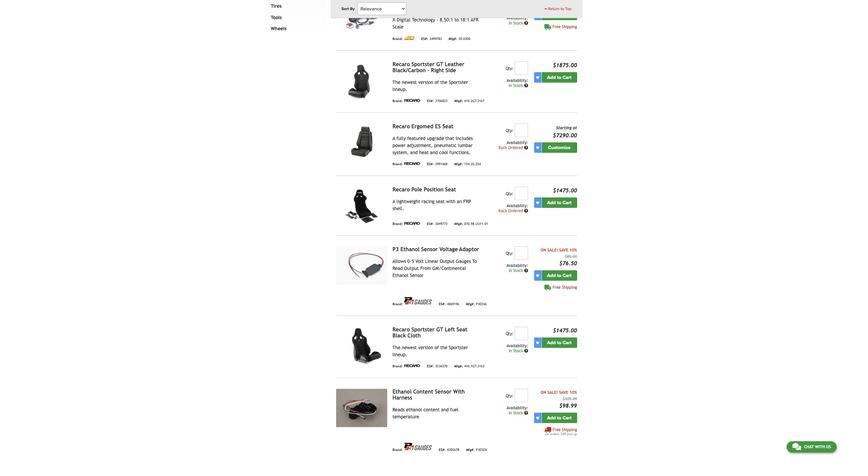 Task type: describe. For each thing, give the bounding box(es) containing it.
sportster inside recaro sportster gt left seat black cloth
[[412, 327, 435, 333]]

recaro - corporate logo image for recaro sportster gt leather black/carbon - right side
[[405, 99, 421, 102]]

tools
[[271, 15, 282, 20]]

p3esen
[[476, 449, 487, 452]]

ethanol content sensor with harness link
[[393, 389, 465, 402]]

on for $98.99
[[541, 391, 547, 396]]

and left cool
[[430, 150, 438, 155]]

x- inside aem x-series wideband uego afr sensor controller gauge
[[405, 0, 410, 5]]

includes
[[456, 136, 473, 141]]

1 free from the top
[[553, 25, 561, 29]]

seat for recaro pole position seat
[[446, 187, 456, 193]]

1 availability: from the top
[[507, 16, 529, 21]]

qty: for recaro sportster gt left seat black cloth
[[506, 332, 514, 337]]

mfg#: for aem x-series wideband uego afr sensor controller gauge
[[449, 37, 458, 41]]

chat
[[805, 445, 815, 450]]

mfg#: for ethanol content sensor with harness
[[466, 449, 475, 452]]

starting at $7290.00
[[553, 126, 578, 139]]

es#3706823 - 410.2gt.3167 - recaro sportster gt leather black/carbon - right side - the newest version of the sportster lineup. - recaro - audi bmw volkswagen mercedes benz mini porsche image
[[336, 62, 387, 100]]

- inside recaro sportster gt leather black/carbon - right side
[[428, 67, 430, 74]]

es#: for recaro sportster gt leather black/carbon - right side
[[427, 99, 434, 103]]

18:1
[[461, 17, 470, 23]]

recaro pole position seat
[[393, 187, 456, 193]]

0 vertical spatial ethanol
[[401, 247, 420, 253]]

$1875.00
[[553, 62, 578, 69]]

recaro sportster gt left seat black cloth link
[[393, 327, 468, 340]]

mfg#: p3esen
[[466, 449, 487, 452]]

brand: for ethanol content sensor with harness
[[393, 449, 403, 452]]

the newest version of the sportster lineup. for cloth
[[393, 346, 468, 358]]

recaro sportster gt leather black/carbon - right side link
[[393, 61, 465, 74]]

lightweight
[[397, 199, 421, 205]]

sensor inside ethanol content sensor with harness
[[435, 389, 452, 396]]

tools link
[[270, 12, 319, 23]]

recaro for recaro pole position seat
[[393, 187, 410, 193]]

ethanol inside the allows 0-5 volt linear output gauges to read output from gm/continental ethanol sensor
[[393, 273, 409, 279]]

on sale!                         save 10% $85.00 $76.50
[[541, 248, 578, 267]]

in for p3 ethanol sensor voltage adaptor
[[509, 269, 512, 274]]

es#4069196 - p3esva - p3 ethanol sensor voltage adaptor  - allows 0-5 volt linear output gauges to read output from gm/continental ethanol sensor - p3 gauges - audi bmw volkswagen mini image
[[336, 247, 387, 285]]

stock for recaro sportster gt left seat black cloth
[[514, 349, 523, 354]]

p3 gauges - corporate logo image for content
[[405, 443, 432, 452]]

question circle image for recaro pole position seat
[[525, 209, 529, 213]]

fully
[[397, 136, 406, 141]]

qty: for ethanol content sensor with harness
[[506, 394, 514, 399]]

heat
[[420, 150, 429, 155]]

version for cloth
[[419, 346, 434, 351]]

sale! for $76.50
[[548, 248, 558, 253]]

mfg#: for p3 ethanol sensor voltage adaptor
[[466, 303, 475, 306]]

save for $76.50
[[560, 248, 569, 253]]

es#3499783 - 30-0300 - aem x-series wideband uego afr sensor controller gauge - x-digital technology - 8.50:1 to 18:1 afr scale - aem - audi bmw volkswagen mercedes benz mini porsche image
[[336, 0, 387, 37]]

add for recaro sportster gt leather black/carbon - right side
[[548, 75, 556, 80]]

sportster down side
[[449, 80, 468, 85]]

3536570
[[436, 365, 448, 369]]

es#: 3499783
[[422, 37, 442, 41]]

technology
[[412, 17, 436, 23]]

sort by
[[342, 6, 355, 11]]

es#3991468 - 154.20.254 - recaro ergomed es seat - a fully featured upgrade that includes power adjustment, pneumatic lumbar system, and heat and cool functions. - recaro - audi bmw volkswagen mercedes benz mini porsche image
[[336, 124, 387, 162]]

in for recaro sportster gt leather black/carbon - right side
[[509, 83, 512, 88]]

es#: 3706823
[[427, 99, 448, 103]]

comments image
[[793, 443, 802, 452]]

on sale!                         save 10% $109.99 $98.99
[[541, 391, 578, 410]]

3049773
[[436, 222, 448, 226]]

the for leather
[[441, 80, 448, 85]]

mfg#: 070.98.uu11-01
[[455, 222, 489, 226]]

shell.
[[393, 206, 404, 212]]

sensor up linear on the right
[[421, 247, 438, 253]]

$7290.00
[[553, 133, 578, 139]]

recaro sportster gt left seat black cloth
[[393, 327, 468, 340]]

to for 'add to cart' button corresponding to recaro sportster gt left seat black cloth
[[558, 341, 562, 346]]

ethanol content sensor with harness
[[393, 389, 465, 402]]

es#: 3049773
[[427, 222, 448, 226]]

es#4305678 - p3esen - ethanol content sensor with harness - reads ethanol content and fuel temperature - p3 gauges - audi bmw volkswagen mercedes benz mini porsche image
[[336, 390, 387, 428]]

x- inside x-digital technology - 8.50:1 to 18:1 afr scale
[[393, 17, 397, 23]]

position
[[424, 187, 444, 193]]

the for recaro sportster gt left seat black cloth
[[393, 346, 401, 351]]

in stock for recaro sportster gt left seat black cloth
[[509, 349, 525, 354]]

return to top
[[547, 6, 572, 11]]

recaro for recaro sportster gt leather black/carbon - right side
[[393, 61, 410, 68]]

ordered for recaro pole position seat
[[509, 209, 523, 214]]

back for recaro pole position seat
[[499, 209, 507, 214]]

wheels link
[[270, 23, 319, 35]]

black
[[393, 333, 406, 340]]

mfg#: for recaro pole position seat
[[455, 222, 463, 226]]

add to cart button for recaro pole position seat
[[542, 198, 578, 208]]

to
[[473, 259, 477, 264]]

p3
[[393, 247, 399, 253]]

add to wish list image for recaro sportster gt left seat black cloth
[[536, 342, 540, 345]]

brand: for recaro sportster gt left seat black cloth
[[393, 365, 403, 369]]

- inside x-digital technology - 8.50:1 to 18:1 afr scale
[[437, 17, 439, 23]]

mfg#: for recaro sportster gt left seat black cloth
[[455, 365, 463, 369]]

return
[[549, 6, 560, 11]]

content
[[414, 389, 434, 396]]

gm/continental
[[433, 266, 466, 272]]

by
[[350, 6, 355, 11]]

brand: for aem x-series wideband uego afr sensor controller gauge
[[393, 37, 403, 41]]

top
[[566, 6, 572, 11]]

add for recaro sportster gt left seat black cloth
[[548, 341, 556, 346]]

1 in from the top
[[509, 21, 512, 26]]

1 stock from the top
[[514, 21, 523, 26]]

add to cart for recaro pole position seat
[[548, 200, 572, 206]]

lumbar
[[458, 143, 473, 148]]

4305678
[[447, 449, 460, 452]]

es#: for recaro pole position seat
[[427, 222, 434, 226]]

question circle image for ethanol content sensor with harness
[[525, 412, 529, 416]]

add to cart button for recaro sportster gt leather black/carbon - right side
[[542, 72, 578, 83]]

1 free shipping from the top
[[553, 25, 578, 29]]

p3 gauges - corporate logo image for ethanol
[[405, 297, 432, 306]]

es#: 4305678
[[439, 449, 460, 452]]

uego
[[453, 0, 468, 5]]

the for left
[[441, 346, 448, 351]]

2 free from the top
[[553, 286, 561, 290]]

mfg#: for recaro sportster gt leather black/carbon - right side
[[455, 99, 463, 103]]

cloth
[[408, 333, 421, 340]]

6 add from the top
[[548, 416, 556, 422]]

cart for aem x-series wideband uego afr sensor controller gauge
[[563, 12, 572, 18]]

es#: 4069196
[[439, 303, 460, 306]]

the for recaro sportster gt leather black/carbon - right side
[[393, 80, 401, 85]]

add to cart for aem x-series wideband uego afr sensor controller gauge
[[548, 12, 572, 18]]

upgrade
[[427, 136, 444, 141]]

system,
[[393, 150, 409, 155]]

shipping inside the free shipping on orders $49 and up
[[562, 428, 578, 433]]

es#: for aem x-series wideband uego afr sensor controller gauge
[[422, 37, 429, 41]]

voltage
[[440, 247, 458, 253]]

free inside the free shipping on orders $49 and up
[[553, 428, 561, 433]]

lineup. for recaro sportster gt leather black/carbon - right side
[[393, 87, 408, 92]]

and inside the free shipping on orders $49 and up
[[567, 433, 573, 437]]

add to wish list image for recaro pole position seat
[[536, 201, 540, 205]]

3499783
[[430, 37, 442, 41]]

6 cart from the top
[[563, 416, 572, 422]]

up
[[574, 433, 578, 437]]

availability: for recaro sportster gt left seat black cloth
[[507, 344, 529, 349]]

5 add to wish list image from the top
[[536, 417, 540, 420]]

in for ethanol content sensor with harness
[[509, 412, 512, 416]]

pneumatic
[[435, 143, 457, 148]]

0300
[[464, 37, 471, 41]]

p3 ethanol sensor voltage adaptor link
[[393, 247, 480, 253]]

1 in stock from the top
[[509, 21, 525, 26]]

scale
[[393, 24, 404, 30]]

adaptor
[[460, 247, 480, 253]]

410.2gt.3167
[[465, 99, 485, 103]]

back ordered for recaro ergomed es seat
[[499, 146, 525, 150]]

6 add to cart button from the top
[[542, 414, 578, 424]]

4 add to cart button from the top
[[542, 271, 578, 281]]

1 vertical spatial with
[[816, 445, 826, 450]]

racing
[[422, 199, 435, 205]]

qty: for p3 ethanol sensor voltage adaptor
[[506, 252, 514, 256]]

recaro - corporate logo image for recaro ergomed es seat
[[405, 162, 421, 166]]

chat with us
[[805, 445, 832, 450]]

add to cart for recaro sportster gt left seat black cloth
[[548, 341, 572, 346]]

left
[[445, 327, 455, 333]]

4 cart from the top
[[563, 273, 572, 279]]

adjustment,
[[407, 143, 433, 148]]

mfg#: 410.1gt.3163
[[455, 365, 485, 369]]

availability: for p3 ethanol sensor voltage adaptor
[[507, 264, 529, 269]]

recaro ergomed es seat link
[[393, 124, 454, 130]]

add for aem x-series wideband uego afr sensor controller gauge
[[548, 12, 556, 18]]

availability: for recaro sportster gt leather black/carbon - right side
[[507, 78, 529, 83]]

linear
[[426, 259, 439, 264]]

customize
[[549, 145, 571, 151]]

recaro ergomed es seat
[[393, 124, 454, 130]]

$109.99
[[563, 397, 578, 402]]



Task type: vqa. For each thing, say whether or not it's contained in the screenshot.


Task type: locate. For each thing, give the bounding box(es) containing it.
2 stock from the top
[[514, 83, 523, 88]]

1 brand: from the top
[[393, 37, 403, 41]]

output up gm/continental
[[440, 259, 455, 264]]

free down return to top link on the right top of the page
[[553, 25, 561, 29]]

side
[[446, 67, 456, 74]]

featured
[[408, 136, 426, 141]]

a for recaro ergomed es seat
[[393, 136, 396, 141]]

newest for -
[[402, 80, 417, 85]]

a lightweight racing seat with an frp shell.
[[393, 199, 472, 212]]

0 vertical spatial sale!
[[548, 248, 558, 253]]

content
[[424, 408, 440, 413]]

free shipping down top
[[553, 25, 578, 29]]

stock for recaro sportster gt leather black/carbon - right side
[[514, 83, 523, 88]]

on inside the on sale!                         save 10% $85.00 $76.50
[[541, 248, 547, 253]]

0 vertical spatial free shipping
[[553, 25, 578, 29]]

es
[[435, 124, 441, 130]]

3706823
[[436, 99, 448, 103]]

mfg#: left p3esva
[[466, 303, 475, 306]]

mfg#: left 070.98.uu11-
[[455, 222, 463, 226]]

4 stock from the top
[[514, 349, 523, 354]]

2 vertical spatial free
[[553, 428, 561, 433]]

1 vertical spatial shipping
[[562, 286, 578, 290]]

-
[[437, 17, 439, 23], [428, 67, 430, 74]]

with
[[454, 389, 465, 396]]

add to wish list image for recaro ergomed es seat
[[536, 146, 540, 150]]

5 qty: from the top
[[506, 332, 514, 337]]

free
[[553, 25, 561, 29], [553, 286, 561, 290], [553, 428, 561, 433]]

0 vertical spatial gt
[[437, 61, 444, 68]]

availability: for recaro ergomed es seat
[[507, 141, 529, 145]]

question circle image for recaro sportster gt left seat black cloth
[[525, 350, 529, 354]]

2 vertical spatial ethanol
[[393, 389, 412, 396]]

1 vertical spatial question circle image
[[525, 350, 529, 354]]

None number field
[[515, 0, 529, 12], [515, 62, 529, 75], [515, 124, 529, 137], [515, 187, 529, 201], [515, 247, 529, 260], [515, 327, 529, 341], [515, 390, 529, 403], [515, 0, 529, 12], [515, 62, 529, 75], [515, 124, 529, 137], [515, 187, 529, 201], [515, 247, 529, 260], [515, 327, 529, 341], [515, 390, 529, 403]]

version down the recaro sportster gt left seat black cloth 'link'
[[419, 346, 434, 351]]

0 vertical spatial 10%
[[570, 248, 578, 253]]

6 add to cart from the top
[[548, 416, 572, 422]]

seat for recaro ergomed es seat
[[443, 124, 454, 130]]

0 horizontal spatial with
[[447, 199, 456, 205]]

5 add to cart from the top
[[548, 341, 572, 346]]

1 vertical spatial free
[[553, 286, 561, 290]]

3 in stock from the top
[[509, 269, 525, 274]]

afr right uego
[[469, 0, 479, 5]]

1 the newest version of the sportster lineup. from the top
[[393, 80, 468, 92]]

0 vertical spatial -
[[437, 17, 439, 23]]

1 vertical spatial 10%
[[570, 391, 578, 396]]

output down 5
[[404, 266, 419, 272]]

recaro for recaro ergomed es seat
[[393, 124, 410, 130]]

of for cloth
[[435, 346, 439, 351]]

070.98.uu11-
[[465, 222, 485, 226]]

question circle image for recaro sportster gt leather black/carbon - right side
[[525, 84, 529, 88]]

2 recaro - corporate logo image from the top
[[405, 162, 421, 166]]

x- right aem
[[405, 0, 410, 5]]

2 question circle image from the top
[[525, 84, 529, 88]]

10% for $76.50
[[570, 248, 578, 253]]

2 shipping from the top
[[562, 286, 578, 290]]

1 vertical spatial the
[[441, 346, 448, 351]]

1 ordered from the top
[[509, 146, 523, 150]]

afr inside aem x-series wideband uego afr sensor controller gauge
[[469, 0, 479, 5]]

2 newest from the top
[[402, 346, 417, 351]]

a left the fully
[[393, 136, 396, 141]]

of for right
[[435, 80, 439, 85]]

0 vertical spatial shipping
[[562, 25, 578, 29]]

allows 0-5 volt linear output gauges to read output from gm/continental ethanol sensor
[[393, 259, 477, 279]]

sensor
[[393, 5, 410, 11], [421, 247, 438, 253], [410, 273, 424, 279], [435, 389, 452, 396]]

5 add from the top
[[548, 341, 556, 346]]

gt left side
[[437, 61, 444, 68]]

5
[[412, 259, 414, 264]]

back for recaro ergomed es seat
[[499, 146, 507, 150]]

2 the from the top
[[393, 346, 401, 351]]

free shipping on orders $49 and up
[[546, 428, 578, 437]]

es#3536570 - 410.1gt.3163 - recaro sportster gt left seat black cloth - the newest version of the sportster lineup. - recaro - audi bmw volkswagen mercedes benz mini porsche image
[[336, 327, 387, 366]]

mfg#: left 410.1gt.3163
[[455, 365, 463, 369]]

sportster down left at bottom right
[[449, 346, 468, 351]]

brand: for p3 ethanol sensor voltage adaptor
[[393, 303, 403, 306]]

free down $76.50
[[553, 286, 561, 290]]

stock for p3 ethanol sensor voltage adaptor
[[514, 269, 523, 274]]

and left up
[[567, 433, 573, 437]]

x-digital technology - 8.50:1 to 18:1 afr scale
[[393, 17, 479, 30]]

0 vertical spatial back
[[499, 146, 507, 150]]

0 vertical spatial on
[[541, 248, 547, 253]]

5 availability: from the top
[[507, 264, 529, 269]]

the newest version of the sportster lineup. for right
[[393, 80, 468, 92]]

newest down black/carbon
[[402, 80, 417, 85]]

2 lineup. from the top
[[393, 353, 408, 358]]

sensor inside the allows 0-5 volt linear output gauges to read output from gm/continental ethanol sensor
[[410, 273, 424, 279]]

qty: for recaro pole position seat
[[506, 192, 514, 197]]

0 vertical spatial free
[[553, 25, 561, 29]]

add
[[548, 12, 556, 18], [548, 75, 556, 80], [548, 200, 556, 206], [548, 273, 556, 279], [548, 341, 556, 346], [548, 416, 556, 422]]

add to wish list image
[[536, 76, 540, 79], [536, 146, 540, 150]]

save inside on sale!                         save 10% $109.99 $98.99
[[560, 391, 569, 396]]

lineup. for recaro sportster gt left seat black cloth
[[393, 353, 408, 358]]

3 stock from the top
[[514, 269, 523, 274]]

0 vertical spatial lineup.
[[393, 87, 408, 92]]

1 of from the top
[[435, 80, 439, 85]]

1 the from the top
[[441, 80, 448, 85]]

1 vertical spatial $1475.00
[[553, 328, 578, 334]]

0 vertical spatial the newest version of the sportster lineup.
[[393, 80, 468, 92]]

$1475.00 for recaro sportster gt left seat black cloth
[[553, 328, 578, 334]]

temperature
[[393, 415, 420, 420]]

0 vertical spatial output
[[440, 259, 455, 264]]

recaro for recaro sportster gt left seat black cloth
[[393, 327, 410, 333]]

3991468
[[436, 162, 448, 166]]

6 brand: from the top
[[393, 365, 403, 369]]

customize link
[[542, 143, 578, 153]]

sale! inside on sale!                         save 10% $109.99 $98.99
[[548, 391, 558, 396]]

3 qty: from the top
[[506, 192, 514, 197]]

2 sale! from the top
[[548, 391, 558, 396]]

1 vertical spatial sale!
[[548, 391, 558, 396]]

a up shell.
[[393, 199, 396, 205]]

es#3049773 - 070.98.uu11-01 - recaro pole position seat - a lightweight racing seat with an frp shell. - recaro - audi bmw volkswagen mercedes benz mini porsche image
[[336, 187, 387, 225]]

$76.50
[[560, 261, 578, 267]]

chat with us link
[[787, 442, 837, 454]]

sportster inside recaro sportster gt leather black/carbon - right side
[[412, 61, 435, 68]]

ethanol inside ethanol content sensor with harness
[[393, 389, 412, 396]]

0 vertical spatial x-
[[405, 0, 410, 5]]

newest down "cloth"
[[402, 346, 417, 351]]

the newest version of the sportster lineup.
[[393, 80, 468, 92], [393, 346, 468, 358]]

a for recaro pole position seat
[[393, 199, 396, 205]]

0 vertical spatial afr
[[469, 0, 479, 5]]

1 lineup. from the top
[[393, 87, 408, 92]]

3 add to cart from the top
[[548, 200, 572, 206]]

ethanol down read
[[393, 273, 409, 279]]

reads ethanol content and fuel temperature
[[393, 408, 459, 420]]

4 recaro from the top
[[393, 327, 410, 333]]

es#: left 3706823
[[427, 99, 434, 103]]

that
[[446, 136, 455, 141]]

save up the $109.99
[[560, 391, 569, 396]]

5 brand: from the top
[[393, 303, 403, 306]]

afr inside x-digital technology - 8.50:1 to 18:1 afr scale
[[471, 17, 479, 23]]

p3 gauges - corporate logo image left es#: 4305678
[[405, 443, 432, 452]]

2 add to wish list image from the top
[[536, 146, 540, 150]]

aem - corporate logo image
[[405, 36, 415, 40]]

sportster
[[412, 61, 435, 68], [449, 80, 468, 85], [412, 327, 435, 333], [449, 346, 468, 351]]

question circle image for recaro ergomed es seat
[[525, 146, 529, 150]]

fuel
[[451, 408, 459, 413]]

to for 'add to cart' button corresponding to aem x-series wideband uego afr sensor controller gauge
[[558, 12, 562, 18]]

read
[[393, 266, 403, 272]]

sensor up digital
[[393, 5, 410, 11]]

with inside a lightweight racing seat with an frp shell.
[[447, 199, 456, 205]]

1 horizontal spatial x-
[[405, 0, 410, 5]]

1 version from the top
[[419, 80, 434, 85]]

the down right
[[441, 80, 448, 85]]

aem x-series wideband uego afr sensor controller gauge
[[393, 0, 479, 11]]

3 question circle image from the top
[[525, 146, 529, 150]]

of down the recaro sportster gt left seat black cloth 'link'
[[435, 346, 439, 351]]

add for recaro pole position seat
[[548, 200, 556, 206]]

1 vertical spatial on
[[541, 391, 547, 396]]

1 save from the top
[[560, 248, 569, 253]]

recaro inside recaro sportster gt leather black/carbon - right side
[[393, 61, 410, 68]]

add to wish list image for recaro sportster gt leather black/carbon - right side
[[536, 76, 540, 79]]

1 vertical spatial p3 gauges - corporate logo image
[[405, 443, 432, 452]]

recaro - corporate logo image left es#: 3706823
[[405, 99, 421, 102]]

ethanol
[[406, 408, 422, 413]]

1 vertical spatial afr
[[471, 17, 479, 23]]

sportster right the black
[[412, 327, 435, 333]]

0 vertical spatial question circle image
[[525, 209, 529, 213]]

1 10% from the top
[[570, 248, 578, 253]]

1 horizontal spatial output
[[440, 259, 455, 264]]

sale!
[[548, 248, 558, 253], [548, 391, 558, 396]]

1 sale! from the top
[[548, 248, 558, 253]]

afr
[[469, 0, 479, 5], [471, 17, 479, 23]]

functions.
[[450, 150, 471, 155]]

4069196
[[447, 303, 460, 306]]

1 horizontal spatial -
[[437, 17, 439, 23]]

0 vertical spatial of
[[435, 80, 439, 85]]

2 on from the top
[[541, 391, 547, 396]]

2 add to wish list image from the top
[[536, 201, 540, 205]]

a fully featured upgrade that includes power adjustment, pneumatic lumbar system, and heat and cool functions.
[[393, 136, 473, 155]]

mfg#: left 30-
[[449, 37, 458, 41]]

4 availability: from the top
[[507, 204, 529, 209]]

es#: for p3 ethanol sensor voltage adaptor
[[439, 303, 446, 306]]

and down "adjustment,"
[[410, 150, 418, 155]]

2 add to cart from the top
[[548, 75, 572, 80]]

4 in stock from the top
[[509, 349, 525, 354]]

afr right "18:1"
[[471, 17, 479, 23]]

sale! inside the on sale!                         save 10% $85.00 $76.50
[[548, 248, 558, 253]]

3 recaro - corporate logo image from the top
[[405, 222, 421, 225]]

1 vertical spatial output
[[404, 266, 419, 272]]

seat
[[436, 199, 445, 205]]

10% for $98.99
[[570, 391, 578, 396]]

mfg#: left 410.2gt.3167
[[455, 99, 463, 103]]

brand: for recaro sportster gt leather black/carbon - right side
[[393, 99, 403, 103]]

free right on
[[553, 428, 561, 433]]

1 vertical spatial version
[[419, 346, 434, 351]]

at
[[573, 126, 578, 131]]

recaro - corporate logo image down the system,
[[405, 162, 421, 166]]

1 vertical spatial free shipping
[[553, 286, 578, 290]]

mfg#: down the functions.
[[455, 162, 463, 166]]

1 add to cart from the top
[[548, 12, 572, 18]]

0 horizontal spatial output
[[404, 266, 419, 272]]

cart for recaro sportster gt leather black/carbon - right side
[[563, 75, 572, 80]]

0 vertical spatial the
[[441, 80, 448, 85]]

p3 gauges - corporate logo image
[[405, 297, 432, 306], [405, 443, 432, 452]]

seat right es
[[443, 124, 454, 130]]

1 add from the top
[[548, 12, 556, 18]]

1 qty: from the top
[[506, 66, 514, 71]]

0 horizontal spatial -
[[428, 67, 430, 74]]

mfg#: left p3esen
[[466, 449, 475, 452]]

and inside reads ethanol content and fuel temperature
[[442, 408, 449, 413]]

gt inside recaro sportster gt leather black/carbon - right side
[[437, 61, 444, 68]]

shipping down top
[[562, 25, 578, 29]]

on
[[546, 433, 549, 437]]

0 vertical spatial back ordered
[[499, 146, 525, 150]]

on inside on sale!                         save 10% $109.99 $98.99
[[541, 391, 547, 396]]

es#: 3536570
[[427, 365, 448, 369]]

recaro - corporate logo image for recaro pole position seat
[[405, 222, 421, 225]]

2 vertical spatial seat
[[457, 327, 468, 333]]

- left right
[[428, 67, 430, 74]]

free shipping down $76.50
[[553, 286, 578, 290]]

1 vertical spatial x-
[[393, 17, 397, 23]]

lineup. down the black
[[393, 353, 408, 358]]

gauges
[[456, 259, 471, 264]]

0 vertical spatial a
[[393, 136, 396, 141]]

1 vertical spatial add to wish list image
[[536, 146, 540, 150]]

tires
[[271, 3, 282, 9]]

save
[[560, 248, 569, 253], [560, 391, 569, 396]]

recaro - corporate logo image for recaro sportster gt left seat black cloth
[[405, 364, 421, 368]]

add to cart button for aem x-series wideband uego afr sensor controller gauge
[[542, 10, 578, 20]]

back
[[499, 146, 507, 150], [499, 209, 507, 214]]

back ordered for recaro pole position seat
[[499, 209, 525, 214]]

to for 1st 'add to cart' button from the bottom
[[558, 416, 562, 422]]

2 availability: from the top
[[507, 78, 529, 83]]

gauge
[[438, 5, 454, 11]]

1 vertical spatial save
[[560, 391, 569, 396]]

4 add to cart from the top
[[548, 273, 572, 279]]

shipping
[[562, 25, 578, 29], [562, 286, 578, 290], [562, 428, 578, 433]]

aem x-series wideband uego afr sensor controller gauge link
[[393, 0, 479, 11]]

harness
[[393, 395, 413, 402]]

recaro - corporate logo image
[[405, 99, 421, 102], [405, 162, 421, 166], [405, 222, 421, 225], [405, 364, 421, 368]]

2 a from the top
[[393, 199, 396, 205]]

gt inside recaro sportster gt left seat black cloth
[[437, 327, 444, 333]]

2 in from the top
[[509, 83, 512, 88]]

1 horizontal spatial with
[[816, 445, 826, 450]]

$98.99
[[560, 403, 578, 410]]

4 question circle image from the top
[[525, 269, 529, 273]]

0 vertical spatial ordered
[[509, 146, 523, 150]]

sportster down the es#: 3499783 on the right top of page
[[412, 61, 435, 68]]

a inside a fully featured upgrade that includes power adjustment, pneumatic lumbar system, and heat and cool functions.
[[393, 136, 396, 141]]

8.50:1
[[440, 17, 453, 23]]

5 question circle image from the top
[[525, 412, 529, 416]]

p3esva
[[476, 303, 487, 306]]

es#: left 3049773
[[427, 222, 434, 226]]

7 availability: from the top
[[507, 406, 529, 411]]

orders
[[550, 433, 560, 437]]

2 question circle image from the top
[[525, 350, 529, 354]]

qty: for recaro ergomed es seat
[[506, 129, 514, 133]]

shipping down $76.50
[[562, 286, 578, 290]]

aem
[[393, 0, 403, 5]]

2 ordered from the top
[[509, 209, 523, 214]]

x-
[[405, 0, 410, 5], [393, 17, 397, 23]]

recaro - corporate logo image down lightweight
[[405, 222, 421, 225]]

to for 3rd 'add to cart' button from the bottom
[[558, 273, 562, 279]]

question circle image
[[525, 209, 529, 213], [525, 350, 529, 354]]

0 vertical spatial newest
[[402, 80, 417, 85]]

es#: left 3536570
[[427, 365, 434, 369]]

recaro pole position seat link
[[393, 187, 456, 193]]

gt for left
[[437, 327, 444, 333]]

0 vertical spatial with
[[447, 199, 456, 205]]

recaro - corporate logo image left es#: 3536570
[[405, 364, 421, 368]]

1 back ordered from the top
[[499, 146, 525, 150]]

in for recaro sportster gt left seat black cloth
[[509, 349, 512, 354]]

of
[[435, 80, 439, 85], [435, 346, 439, 351]]

0 vertical spatial the
[[393, 80, 401, 85]]

1 vertical spatial a
[[393, 199, 396, 205]]

question circle image for p3 ethanol sensor voltage adaptor
[[525, 269, 529, 273]]

0 horizontal spatial x-
[[393, 17, 397, 23]]

2 version from the top
[[419, 346, 434, 351]]

tires link
[[270, 1, 319, 12]]

in
[[509, 21, 512, 26], [509, 83, 512, 88], [509, 269, 512, 274], [509, 349, 512, 354], [509, 412, 512, 416]]

1 vertical spatial seat
[[446, 187, 456, 193]]

2 of from the top
[[435, 346, 439, 351]]

4 add from the top
[[548, 273, 556, 279]]

ordered for recaro ergomed es seat
[[509, 146, 523, 150]]

leather
[[445, 61, 465, 68]]

the down black/carbon
[[393, 80, 401, 85]]

es#: left 3991468
[[427, 162, 434, 166]]

the newest version of the sportster lineup. up es#: 3536570
[[393, 346, 468, 358]]

- left 8.50:1 on the right of the page
[[437, 17, 439, 23]]

1 vertical spatial gt
[[437, 327, 444, 333]]

lineup. down black/carbon
[[393, 87, 408, 92]]

mfg#: for recaro ergomed es seat
[[455, 162, 463, 166]]

an
[[457, 199, 462, 205]]

1 vertical spatial lineup.
[[393, 353, 408, 358]]

2 gt from the top
[[437, 327, 444, 333]]

sensor down from
[[410, 273, 424, 279]]

es#: left 3499783
[[422, 37, 429, 41]]

and left fuel
[[442, 408, 449, 413]]

black/carbon
[[393, 67, 426, 74]]

in stock for recaro sportster gt leather black/carbon - right side
[[509, 83, 525, 88]]

mfg#: 30-0300
[[449, 37, 471, 41]]

2 free shipping from the top
[[553, 286, 578, 290]]

1 vertical spatial the
[[393, 346, 401, 351]]

of down right
[[435, 80, 439, 85]]

sensor left with
[[435, 389, 452, 396]]

10% up the $109.99
[[570, 391, 578, 396]]

qty: for recaro sportster gt leather black/carbon - right side
[[506, 66, 514, 71]]

1 add to cart button from the top
[[542, 10, 578, 20]]

x- up 'scale'
[[393, 17, 397, 23]]

2 10% from the top
[[570, 391, 578, 396]]

to for 'add to cart' button related to recaro sportster gt leather black/carbon - right side
[[558, 75, 562, 80]]

newest for black
[[402, 346, 417, 351]]

0 vertical spatial add to wish list image
[[536, 76, 540, 79]]

4 recaro - corporate logo image from the top
[[405, 364, 421, 368]]

digital
[[397, 17, 411, 23]]

availability: for ethanol content sensor with harness
[[507, 406, 529, 411]]

save up $85.00
[[560, 248, 569, 253]]

01
[[485, 222, 489, 226]]

3 recaro from the top
[[393, 187, 410, 193]]

5 add to cart button from the top
[[542, 338, 578, 349]]

3 add to wish list image from the top
[[536, 274, 540, 278]]

$1475.00
[[553, 188, 578, 194], [553, 328, 578, 334]]

$49
[[561, 433, 566, 437]]

stock for ethanol content sensor with harness
[[514, 412, 523, 416]]

1 vertical spatial back ordered
[[499, 209, 525, 214]]

3 add from the top
[[548, 200, 556, 206]]

2 save from the top
[[560, 391, 569, 396]]

es#: for ethanol content sensor with harness
[[439, 449, 446, 452]]

10% inside on sale!                         save 10% $109.99 $98.99
[[570, 391, 578, 396]]

with left an
[[447, 199, 456, 205]]

0 vertical spatial save
[[560, 248, 569, 253]]

reads
[[393, 408, 405, 413]]

on for $76.50
[[541, 248, 547, 253]]

in stock
[[509, 21, 525, 26], [509, 83, 525, 88], [509, 269, 525, 274], [509, 349, 525, 354], [509, 412, 525, 416]]

question circle image
[[525, 21, 529, 25], [525, 84, 529, 88], [525, 146, 529, 150], [525, 269, 529, 273], [525, 412, 529, 416]]

410.1gt.3163
[[465, 365, 485, 369]]

the up 3536570
[[441, 346, 448, 351]]

add to cart button for recaro sportster gt left seat black cloth
[[542, 338, 578, 349]]

cart for recaro sportster gt left seat black cloth
[[563, 341, 572, 346]]

10% up $85.00
[[570, 248, 578, 253]]

2 add from the top
[[548, 75, 556, 80]]

1 vertical spatial back
[[499, 209, 507, 214]]

add to cart button
[[542, 10, 578, 20], [542, 72, 578, 83], [542, 198, 578, 208], [542, 271, 578, 281], [542, 338, 578, 349], [542, 414, 578, 424]]

1 vertical spatial newest
[[402, 346, 417, 351]]

3 add to cart button from the top
[[542, 198, 578, 208]]

power
[[393, 143, 406, 148]]

0 vertical spatial $1475.00
[[553, 188, 578, 194]]

save for $98.99
[[560, 391, 569, 396]]

seat right "position"
[[446, 187, 456, 193]]

$85.00
[[565, 255, 578, 259]]

recaro inside recaro sportster gt left seat black cloth
[[393, 327, 410, 333]]

es#: left 4069196
[[439, 303, 446, 306]]

ethanol up 0-
[[401, 247, 420, 253]]

right
[[431, 67, 444, 74]]

1 question circle image from the top
[[525, 21, 529, 25]]

1 vertical spatial the newest version of the sportster lineup.
[[393, 346, 468, 358]]

shipping right orders
[[562, 428, 578, 433]]

newest
[[402, 80, 417, 85], [402, 346, 417, 351]]

2 brand: from the top
[[393, 99, 403, 103]]

2 the from the top
[[441, 346, 448, 351]]

2 the newest version of the sportster lineup. from the top
[[393, 346, 468, 358]]

3 cart from the top
[[563, 200, 572, 206]]

1 vertical spatial ordered
[[509, 209, 523, 214]]

5 in from the top
[[509, 412, 512, 416]]

recaro sportster gt leather black/carbon - right side
[[393, 61, 465, 74]]

2 vertical spatial shipping
[[562, 428, 578, 433]]

es#: for recaro sportster gt left seat black cloth
[[427, 365, 434, 369]]

es#: for recaro ergomed es seat
[[427, 162, 434, 166]]

0 vertical spatial version
[[419, 80, 434, 85]]

mfg#: 154.20.254
[[455, 162, 481, 166]]

cart for recaro pole position seat
[[563, 200, 572, 206]]

1 vertical spatial -
[[428, 67, 430, 74]]

wideband
[[427, 0, 452, 5]]

0 vertical spatial p3 gauges - corporate logo image
[[405, 297, 432, 306]]

1 vertical spatial ethanol
[[393, 273, 409, 279]]

availability: for recaro pole position seat
[[507, 204, 529, 209]]

to for 'add to cart' button associated with recaro pole position seat
[[558, 200, 562, 206]]

0 vertical spatial seat
[[443, 124, 454, 130]]

2 back from the top
[[499, 209, 507, 214]]

sale! for $98.99
[[548, 391, 558, 396]]

ergomed
[[412, 124, 434, 130]]

1 on from the top
[[541, 248, 547, 253]]

10% inside the on sale!                         save 10% $85.00 $76.50
[[570, 248, 578, 253]]

1 cart from the top
[[563, 12, 572, 18]]

4 brand: from the top
[[393, 222, 403, 226]]

1 vertical spatial of
[[435, 346, 439, 351]]

7 brand: from the top
[[393, 449, 403, 452]]

5 in stock from the top
[[509, 412, 525, 416]]

seat right left at bottom right
[[457, 327, 468, 333]]

3 shipping from the top
[[562, 428, 578, 433]]

1 shipping from the top
[[562, 25, 578, 29]]

a inside a lightweight racing seat with an frp shell.
[[393, 199, 396, 205]]

to inside x-digital technology - 8.50:1 to 18:1 afr scale
[[455, 17, 459, 23]]

30-
[[459, 37, 464, 41]]

in stock for p3 ethanol sensor voltage adaptor
[[509, 269, 525, 274]]

brand: for recaro pole position seat
[[393, 222, 403, 226]]

caret up image
[[545, 7, 547, 11]]

save inside the on sale!                         save 10% $85.00 $76.50
[[560, 248, 569, 253]]

2 $1475.00 from the top
[[553, 328, 578, 334]]

version down recaro sportster gt leather black/carbon - right side
[[419, 80, 434, 85]]

sensor inside aem x-series wideband uego afr sensor controller gauge
[[393, 5, 410, 11]]

1 recaro from the top
[[393, 61, 410, 68]]

ethanol up reads
[[393, 389, 412, 396]]

with left us
[[816, 445, 826, 450]]

add to wish list image
[[536, 13, 540, 17], [536, 201, 540, 205], [536, 274, 540, 278], [536, 342, 540, 345], [536, 417, 540, 420]]

1 the from the top
[[393, 80, 401, 85]]

gt left left at bottom right
[[437, 327, 444, 333]]

seat inside recaro sportster gt left seat black cloth
[[457, 327, 468, 333]]

gt for leather
[[437, 61, 444, 68]]

the down the black
[[393, 346, 401, 351]]

2 back ordered from the top
[[499, 209, 525, 214]]

1 back from the top
[[499, 146, 507, 150]]

add to cart for recaro sportster gt leather black/carbon - right side
[[548, 75, 572, 80]]

0-
[[408, 259, 412, 264]]

add to wish list image for aem x-series wideband uego afr sensor controller gauge
[[536, 13, 540, 17]]

3 free from the top
[[553, 428, 561, 433]]

us
[[827, 445, 832, 450]]

4 qty: from the top
[[506, 252, 514, 256]]

1 p3 gauges - corporate logo image from the top
[[405, 297, 432, 306]]

2 qty: from the top
[[506, 129, 514, 133]]

1 newest from the top
[[402, 80, 417, 85]]

add to cart
[[548, 12, 572, 18], [548, 75, 572, 80], [548, 200, 572, 206], [548, 273, 572, 279], [548, 341, 572, 346], [548, 416, 572, 422]]

p3 gauges - corporate logo image left "es#: 4069196"
[[405, 297, 432, 306]]

es#: left 4305678 at the bottom right of the page
[[439, 449, 446, 452]]

10%
[[570, 248, 578, 253], [570, 391, 578, 396]]

$1475.00 for recaro pole position seat
[[553, 188, 578, 194]]

the newest version of the sportster lineup. up es#: 3706823
[[393, 80, 468, 92]]

2 cart from the top
[[563, 75, 572, 80]]



